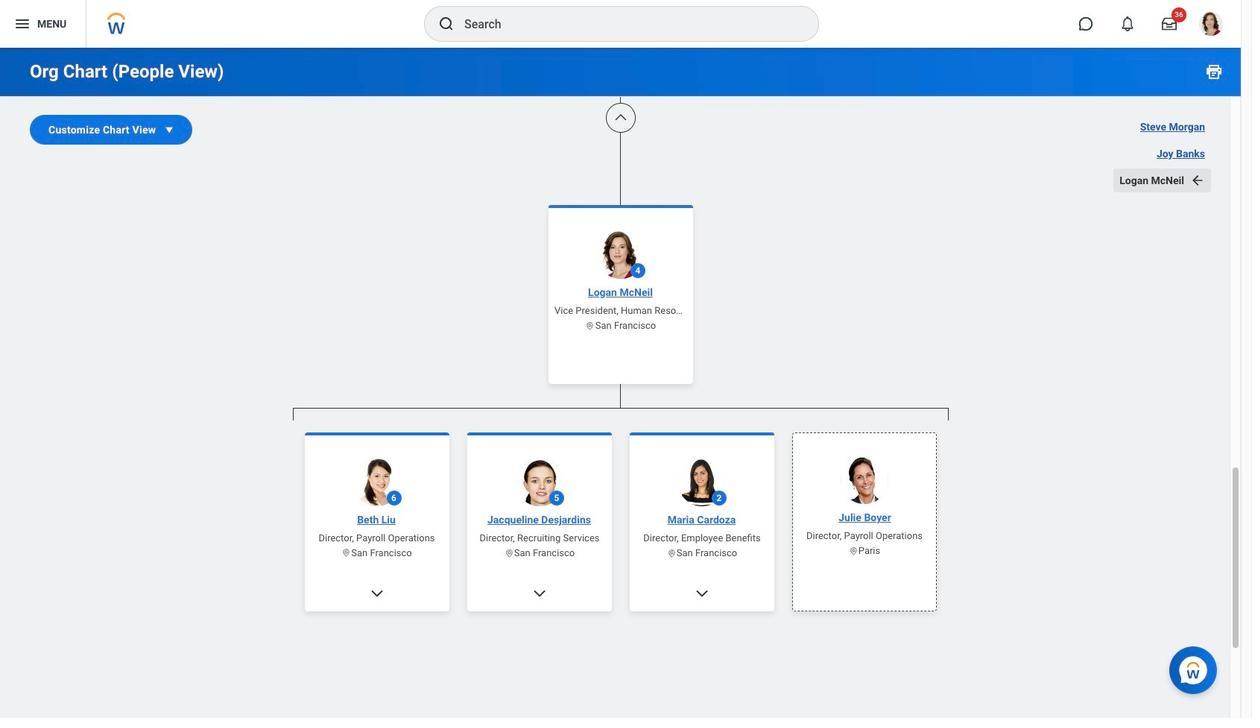 Task type: locate. For each thing, give the bounding box(es) containing it.
search image
[[438, 15, 456, 33]]

1 horizontal spatial chevron down image
[[532, 586, 547, 601]]

1 chevron down image from the left
[[370, 586, 384, 601]]

2 chevron down image from the left
[[532, 586, 547, 601]]

chevron down image
[[370, 586, 384, 601], [532, 586, 547, 601], [695, 586, 710, 601]]

arrow left image
[[1191, 173, 1206, 188]]

logan mcneil, logan mcneil, 4 direct reports element
[[293, 420, 949, 718]]

2 horizontal spatial chevron down image
[[695, 586, 710, 601]]

0 vertical spatial location image
[[586, 321, 595, 330]]

location image
[[849, 546, 859, 556], [342, 548, 351, 558], [504, 548, 514, 558]]

chevron up image
[[613, 110, 628, 125]]

0 horizontal spatial chevron down image
[[370, 586, 384, 601]]

1 horizontal spatial location image
[[667, 548, 677, 558]]

location image
[[586, 321, 595, 330], [667, 548, 677, 558]]

3 chevron down image from the left
[[695, 586, 710, 601]]

notifications large image
[[1121, 16, 1136, 31]]

1 vertical spatial location image
[[667, 548, 677, 558]]

print org chart image
[[1206, 63, 1224, 81]]

0 horizontal spatial location image
[[586, 321, 595, 330]]

inbox large image
[[1163, 16, 1178, 31]]

main content
[[0, 0, 1242, 718]]

chevron down image for the leftmost location image
[[370, 586, 384, 601]]

caret down image
[[162, 122, 177, 137]]

profile logan mcneil image
[[1200, 12, 1224, 39]]

1 horizontal spatial location image
[[504, 548, 514, 558]]



Task type: describe. For each thing, give the bounding box(es) containing it.
chevron down image for location image to the middle
[[532, 586, 547, 601]]

0 horizontal spatial location image
[[342, 548, 351, 558]]

Search Workday  search field
[[465, 7, 788, 40]]

location image inside logan mcneil, logan mcneil, 4 direct reports "element"
[[667, 548, 677, 558]]

justify image
[[13, 15, 31, 33]]

2 horizontal spatial location image
[[849, 546, 859, 556]]



Task type: vqa. For each thing, say whether or not it's contained in the screenshot.
row containing 2 - 3 Years
no



